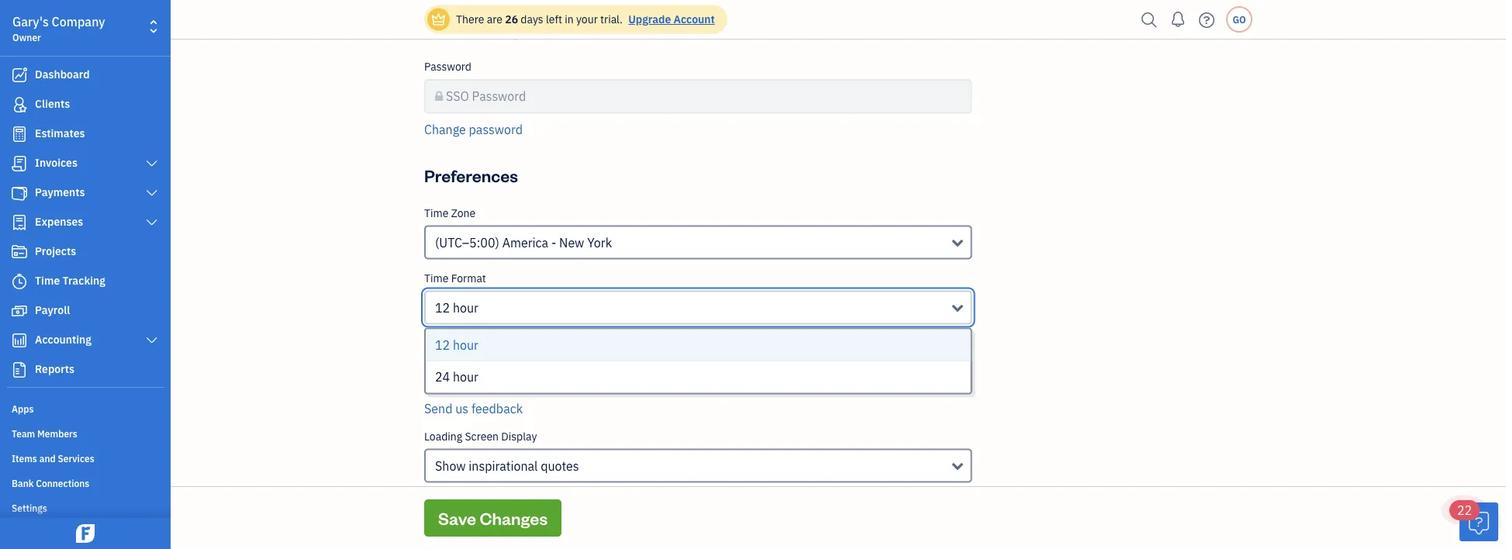 Task type: locate. For each thing, give the bounding box(es) containing it.
clients link
[[4, 91, 166, 119]]

chevron large down image for invoices
[[145, 157, 159, 170]]

payroll link
[[4, 297, 166, 325]]

12 hour for 'time format' field
[[435, 300, 479, 316]]

display
[[501, 429, 537, 444]]

0 vertical spatial 12 hour
[[435, 300, 479, 316]]

invoices
[[35, 156, 78, 170]]

save changes button
[[424, 499, 562, 537]]

resource center badge image
[[1460, 503, 1498, 541]]

send us feedback link
[[424, 401, 523, 417]]

log out of freshbooks on all devices
[[424, 522, 626, 538]]

chevron large down image inside payments link
[[145, 187, 159, 199]]

0 vertical spatial chevron large down image
[[145, 187, 159, 199]]

time tracking link
[[4, 268, 166, 295]]

chevron large down image
[[145, 157, 159, 170], [145, 216, 159, 229]]

days
[[521, 12, 543, 26]]

2 12 hour from the top
[[435, 337, 479, 353]]

payment image
[[10, 185, 29, 201]]

money image
[[10, 303, 29, 319]]

gary's
[[12, 14, 49, 30]]

payments link
[[4, 179, 166, 207]]

Time Format field
[[424, 291, 972, 325]]

chevron large down image up projects link
[[145, 216, 159, 229]]

screen
[[465, 429, 499, 444]]

2 chevron large down image from the top
[[145, 216, 159, 229]]

time format
[[424, 271, 486, 285]]

chart image
[[10, 333, 29, 348]]

1 12 hour from the top
[[435, 300, 479, 316]]

expenses
[[35, 214, 83, 229]]

12 down the time format
[[435, 300, 450, 316]]

1 vertical spatial 12
[[435, 337, 450, 353]]

log out of freshbooks on all devices button
[[424, 520, 626, 539]]

Time Zone field
[[424, 226, 972, 260]]

estimates
[[35, 126, 85, 140]]

zone
[[451, 206, 476, 220]]

1 hour from the top
[[453, 300, 479, 316]]

go to help image
[[1194, 8, 1219, 31]]

1 chevron large down image from the top
[[145, 187, 159, 199]]

and
[[39, 452, 56, 465]]

chevron large down image for payments
[[145, 187, 159, 199]]

12 hour up 24 hour
[[435, 337, 479, 353]]

hour for 'time format' field
[[453, 300, 479, 316]]

hour inside 'time format' field
[[453, 300, 479, 316]]

project image
[[10, 244, 29, 260]]

1 vertical spatial 12 hour
[[435, 337, 479, 353]]

your right when
[[561, 488, 583, 503]]

account
[[585, 488, 624, 503]]

owner
[[12, 31, 41, 43]]

time left format
[[424, 271, 449, 285]]

your right in
[[576, 12, 598, 26]]

password up lock image
[[424, 60, 472, 74]]

devices
[[584, 522, 626, 538]]

chevron large down image inside invoices link
[[145, 157, 159, 170]]

info image
[[580, 24, 594, 42]]

is
[[627, 488, 635, 503]]

12 inside 'time format' field
[[435, 300, 450, 316]]

password
[[424, 60, 472, 74], [472, 88, 526, 105]]

beta language
[[427, 339, 506, 353]]

12 up 24
[[435, 337, 450, 353]]

1 vertical spatial hour
[[453, 337, 479, 353]]

show inspirational quotes
[[435, 458, 579, 474]]

1 vertical spatial chevron large down image
[[145, 334, 159, 347]]

services
[[58, 452, 94, 465]]

us
[[455, 401, 469, 417]]

24 hour option
[[426, 361, 971, 393]]

choose
[[424, 488, 461, 503]]

payments
[[35, 185, 85, 199]]

items and services
[[12, 452, 94, 465]]

12 inside option
[[435, 337, 450, 353]]

loading
[[424, 429, 462, 444]]

feedback
[[471, 401, 523, 417]]

1 chevron large down image from the top
[[145, 157, 159, 170]]

time
[[424, 206, 449, 220], [424, 271, 449, 285], [35, 273, 60, 288]]

report image
[[10, 362, 29, 378]]

1 12 from the top
[[435, 300, 450, 316]]

2 chevron large down image from the top
[[145, 334, 159, 347]]

Email Address email field
[[424, 0, 972, 17]]

chevron large down image for accounting
[[145, 334, 159, 347]]

payroll
[[35, 303, 70, 317]]

0 horizontal spatial password
[[424, 60, 472, 74]]

chevron large down image
[[145, 187, 159, 199], [145, 334, 159, 347]]

hour for list box containing 12 hour
[[453, 337, 479, 353]]

tracking
[[62, 273, 105, 288]]

0 vertical spatial 12
[[435, 300, 450, 316]]

chevron large down image down the payroll link
[[145, 334, 159, 347]]

company
[[52, 14, 105, 30]]

time tracking
[[35, 273, 105, 288]]

left
[[546, 12, 562, 26]]

time left zone
[[424, 206, 449, 220]]

12 hour for list box containing 12 hour
[[435, 337, 479, 353]]

crown image
[[430, 11, 447, 28]]

changes
[[480, 507, 548, 529]]

Loading Screen Display field
[[424, 449, 972, 483]]

0 vertical spatial hour
[[453, 300, 479, 316]]

12 hour inside 'time format' field
[[435, 300, 479, 316]]

chevron large down image for expenses
[[145, 216, 159, 229]]

there are 26 days left in your trial. upgrade account
[[456, 12, 715, 26]]

list box inside preferences element
[[426, 330, 971, 393]]

12 hour inside 12 hour option
[[435, 337, 479, 353]]

hour up 24 hour
[[453, 337, 479, 353]]

reports link
[[4, 356, 166, 384]]

hour down format
[[453, 300, 479, 316]]

upgrade
[[628, 12, 671, 26]]

beta
[[427, 339, 453, 351]]

chevron large down image down estimates link
[[145, 157, 159, 170]]

24
[[435, 369, 450, 385]]

2 vertical spatial hour
[[453, 369, 479, 385]]

1 vertical spatial password
[[472, 88, 526, 105]]

2 hour from the top
[[453, 337, 479, 353]]

0 vertical spatial chevron large down image
[[145, 157, 159, 170]]

list box containing 12 hour
[[426, 330, 971, 393]]

choose what appears when your account is loading.
[[424, 488, 676, 503]]

chevron large down image up "expenses" link
[[145, 187, 159, 199]]

items and services link
[[4, 446, 166, 469]]

preferences
[[424, 165, 518, 187]]

time right timer "icon" in the left of the page
[[35, 273, 60, 288]]

all
[[567, 522, 581, 538]]

12 hour down the time format
[[435, 300, 479, 316]]

change
[[424, 121, 466, 138]]

password up password
[[472, 88, 526, 105]]

1 horizontal spatial password
[[472, 88, 526, 105]]

2 12 from the top
[[435, 337, 450, 353]]

hour right 24
[[453, 369, 479, 385]]

0 vertical spatial password
[[424, 60, 472, 74]]

trial.
[[600, 12, 623, 26]]

team
[[12, 427, 35, 440]]

list box
[[426, 330, 971, 393]]

inspirational
[[469, 458, 538, 474]]

upgrade account link
[[625, 12, 715, 26]]

1 vertical spatial chevron large down image
[[145, 216, 159, 229]]

1 vertical spatial your
[[561, 488, 583, 503]]

your inside preferences element
[[561, 488, 583, 503]]

dashboard link
[[4, 61, 166, 89]]

show
[[435, 458, 466, 474]]

timer image
[[10, 274, 29, 289]]

expense image
[[10, 215, 29, 230]]

language
[[459, 339, 506, 353]]

bank connections link
[[4, 471, 166, 494]]



Task type: describe. For each thing, give the bounding box(es) containing it.
estimate image
[[10, 126, 29, 142]]

search image
[[1137, 8, 1162, 31]]

save changes
[[438, 507, 548, 529]]

send
[[424, 401, 453, 417]]

0 vertical spatial your
[[576, 12, 598, 26]]

when
[[532, 488, 558, 503]]

america
[[502, 235, 548, 251]]

new
[[559, 235, 584, 251]]

settings link
[[4, 496, 166, 519]]

apps
[[12, 403, 34, 415]]

12 hour option
[[426, 330, 971, 361]]

out
[[447, 522, 465, 538]]

notifications image
[[1166, 4, 1191, 35]]

accounting
[[35, 332, 91, 347]]

freshbooks
[[482, 522, 547, 538]]

quotes
[[541, 458, 579, 474]]

what
[[463, 488, 487, 503]]

freshbooks image
[[73, 524, 98, 543]]

(utc–5:00)
[[435, 235, 499, 251]]

(utc–5:00) america - new york
[[435, 235, 612, 251]]

-
[[551, 235, 556, 251]]

gary's company owner
[[12, 14, 105, 43]]

lock image
[[435, 87, 443, 106]]

sso password
[[446, 88, 526, 105]]

22
[[1457, 502, 1472, 518]]

in
[[565, 12, 574, 26]]

time inside time tracking link
[[35, 273, 60, 288]]

clients
[[35, 97, 70, 111]]

time zone
[[424, 206, 476, 220]]

team members link
[[4, 421, 166, 444]]

time for 12 hour
[[424, 271, 449, 285]]

apps link
[[4, 396, 166, 420]]

expenses link
[[4, 209, 166, 237]]

log
[[424, 522, 444, 538]]

settings
[[12, 502, 47, 514]]

time for (utc–5:00)
[[424, 206, 449, 220]]

save
[[438, 507, 476, 529]]

appears
[[490, 488, 529, 503]]

format
[[451, 271, 486, 285]]

change password button
[[424, 120, 523, 139]]

invoice image
[[10, 156, 29, 171]]

12 for list box containing 12 hour
[[435, 337, 450, 353]]

account profile element
[[418, 0, 979, 151]]

loading screen display
[[424, 429, 537, 444]]

there
[[456, 12, 484, 26]]

bank
[[12, 477, 34, 489]]

accounting link
[[4, 327, 166, 354]]

items
[[12, 452, 37, 465]]

team members
[[12, 427, 77, 440]]

12 for 'time format' field
[[435, 300, 450, 316]]

dashboard image
[[10, 67, 29, 83]]

26
[[505, 12, 518, 26]]

are
[[487, 12, 503, 26]]

members
[[37, 427, 77, 440]]

send us feedback
[[424, 401, 523, 417]]

sso
[[446, 88, 469, 105]]

of
[[468, 522, 479, 538]]

change password
[[424, 121, 523, 138]]

go button
[[1226, 6, 1253, 33]]

preferences element
[[418, 206, 979, 549]]

york
[[587, 235, 612, 251]]

loading.
[[637, 488, 676, 503]]

invoices link
[[4, 150, 166, 178]]

bank connections
[[12, 477, 89, 489]]

account
[[674, 12, 715, 26]]

client image
[[10, 97, 29, 112]]

estimates link
[[4, 120, 166, 148]]

go
[[1233, 13, 1246, 26]]

main element
[[0, 0, 209, 549]]

on
[[550, 522, 564, 538]]

connections
[[36, 477, 89, 489]]

projects link
[[4, 238, 166, 266]]

password
[[469, 121, 523, 138]]

24 hour
[[435, 369, 479, 385]]

projects
[[35, 244, 76, 258]]

reports
[[35, 362, 74, 376]]

dashboard
[[35, 67, 90, 81]]

3 hour from the top
[[453, 369, 479, 385]]

22 button
[[1450, 500, 1498, 541]]



Task type: vqa. For each thing, say whether or not it's contained in the screenshot.
Owner
yes



